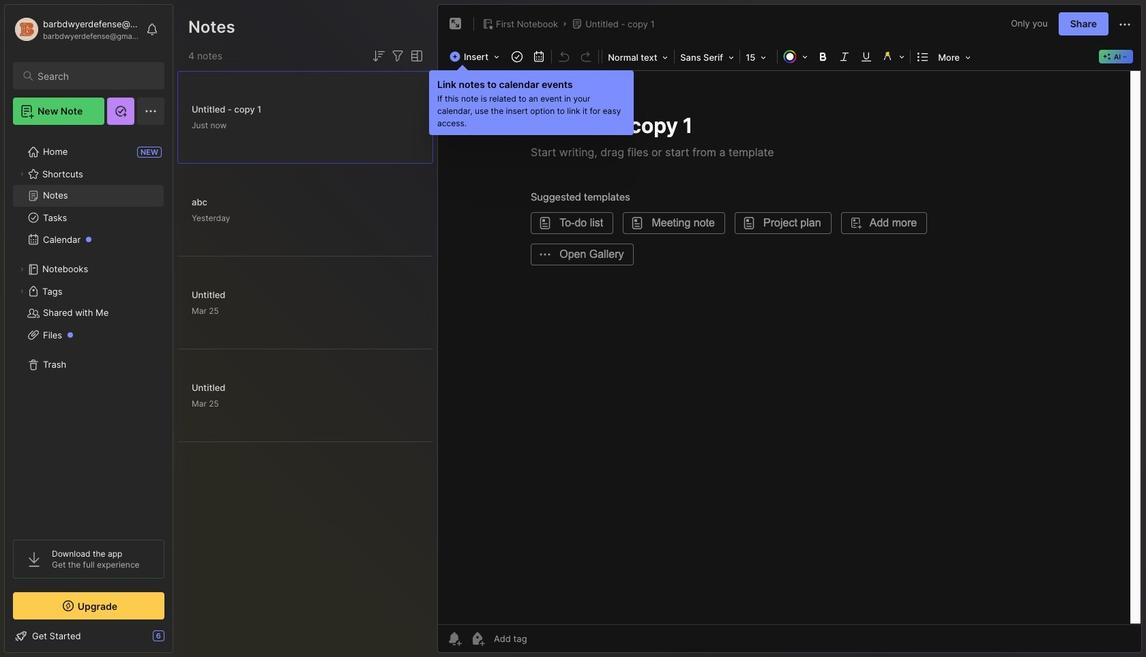 Task type: locate. For each thing, give the bounding box(es) containing it.
more image
[[934, 48, 975, 66]]

tree
[[5, 133, 173, 527]]

bold image
[[813, 47, 833, 66]]

add tag image
[[469, 631, 486, 647]]

add a reminder image
[[446, 631, 463, 647]]

None search field
[[38, 68, 152, 84]]

heading level image
[[604, 48, 673, 66]]

bulleted list image
[[914, 47, 933, 66]]

font family image
[[676, 48, 738, 66]]

font color image
[[779, 47, 812, 66]]

underline image
[[857, 47, 876, 66]]

insert image
[[446, 48, 506, 66]]

task image
[[508, 47, 527, 66]]

none search field inside 'main' element
[[38, 68, 152, 84]]

expand notebooks image
[[18, 265, 26, 274]]



Task type: vqa. For each thing, say whether or not it's contained in the screenshot.
Task "IMAGE"
yes



Task type: describe. For each thing, give the bounding box(es) containing it.
Note Editor text field
[[438, 70, 1142, 624]]

note window element
[[437, 4, 1142, 653]]

highlight image
[[878, 47, 909, 66]]

Search text field
[[38, 70, 152, 83]]

font size image
[[742, 48, 776, 66]]

calendar event image
[[530, 47, 549, 66]]

expand note image
[[448, 16, 464, 32]]

italic image
[[835, 47, 854, 66]]

expand tags image
[[18, 287, 26, 295]]

main element
[[0, 0, 177, 657]]

tree inside 'main' element
[[5, 133, 173, 527]]



